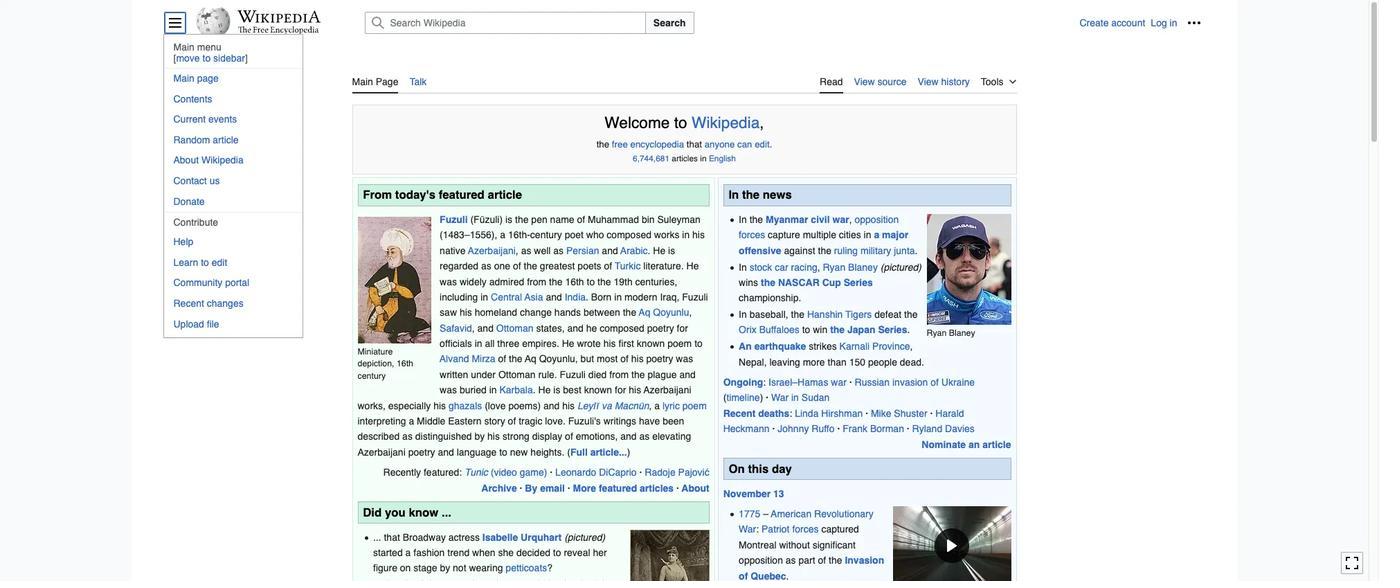 Task type: vqa. For each thing, say whether or not it's contained in the screenshot.
COOKIE STATEMENT link
no



Task type: describe. For each thing, give the bounding box(es) containing it.
century inside miniature depiction, 16th century
[[358, 370, 386, 381]]

16th inside literature. he was widely admired from the 16th to the 19th centuries, including in
[[565, 276, 584, 287]]

in up "ruling military junta" "link"
[[864, 229, 872, 241]]

ottoman inside aq qoyunlu , safavid , and ottoman
[[496, 323, 534, 334]]

died
[[589, 369, 607, 380]]

civil
[[811, 214, 830, 225]]

the down three
[[509, 354, 523, 365]]

Search search field
[[348, 12, 1080, 34]]

tools
[[981, 76, 1004, 87]]

first
[[619, 338, 634, 349]]

have
[[639, 416, 660, 427]]

petticoats link
[[506, 563, 547, 574]]

composed inside ) is the pen name of muhammad bin suleyman (1483–1556), a 16th-century poet who composed works in his native
[[607, 229, 652, 241]]

ottoman inside 'of the aq qoyunlu, but most of his poetry was written under ottoman rule. fuzuli died from the plague and was buried in'
[[499, 369, 536, 380]]

azerbaijani link
[[468, 245, 516, 256]]

as left well at left top
[[521, 245, 531, 256]]

mirza
[[472, 354, 496, 365]]

mike shuster
[[871, 408, 928, 419]]

he for literature. he was widely admired from the 16th to the 19th centuries, including in
[[687, 261, 699, 272]]

persian
[[567, 245, 599, 256]]

poem inside states, and he composed poetry for officials in all three empires. he wrote his first known poem to alvand mirza
[[668, 338, 692, 349]]

nominate an article
[[922, 439, 1011, 450]]

johnny ruffo
[[778, 423, 835, 434]]

the right defeat
[[905, 309, 918, 320]]

petticoats ?
[[506, 563, 553, 574]]

in inside the free encyclopedia that anyone can edit . 6,744,681 articles in english
[[700, 154, 707, 163]]

the inside ) is the pen name of muhammad bin suleyman (1483–1556), a 16th-century poet who composed works in his native
[[515, 214, 529, 225]]

help link
[[164, 232, 302, 252]]

regarded
[[440, 261, 479, 272]]

in up the orix
[[739, 309, 747, 320]]

, inside in stock car racing , ryan blaney (pictured) wins the nascar cup series championship. in baseball, the hanshin tigers defeat the orix buffaloes to win the japan series .
[[818, 261, 820, 273]]

ryan inside in stock car racing , ryan blaney (pictured) wins the nascar cup series championship. in baseball, the hanshin tigers defeat the orix buffaloes to win the japan series .
[[823, 261, 846, 273]]

1 vertical spatial war
[[831, 377, 847, 388]]

of down love.
[[565, 431, 573, 442]]

( inside ghazals (love poems) and his leylī va macnūn , a lyric poem interpreting a middle eastern story of tragic love. fuzuli's writings have been described as distinguished by his strong display of emotions, and as elevating azerbaijani poetry and language to new heights. (
[[567, 447, 571, 458]]

to inside literature. he was widely admired from the 16th to the 19th centuries, including in
[[587, 276, 595, 287]]

province
[[873, 341, 910, 352]]

1 vertical spatial was
[[676, 354, 693, 365]]

in stock car racing , ryan blaney (pictured) wins the nascar cup series championship. in baseball, the hanshin tigers defeat the orix buffaloes to win the japan series .
[[739, 261, 922, 336]]

the left the news
[[742, 188, 760, 202]]

his down story
[[488, 431, 500, 442]]

. he is best known for his azerbaijani works, especially his
[[358, 385, 692, 411]]

ryland davies
[[913, 423, 975, 434]]

log in and more options image
[[1187, 16, 1201, 30]]

history
[[942, 76, 970, 87]]

in for in stock car racing , ryan blaney (pictured) wins the nascar cup series championship. in baseball, the hanshin tigers defeat the orix buffaloes to win the japan series .
[[739, 261, 747, 273]]

a down "especially"
[[409, 416, 414, 427]]

menu image
[[168, 16, 182, 30]]

by email
[[525, 482, 565, 494]]

widely
[[460, 276, 487, 287]]

he inside states, and he composed poetry for officials in all three empires. he wrote his first known poem to alvand mirza
[[562, 338, 575, 349]]

leaving
[[770, 356, 800, 368]]

the up born on the left
[[598, 276, 611, 287]]

a inside ) is the pen name of muhammad bin suleyman (1483–1556), a 16th-century poet who composed works in his native
[[500, 229, 506, 241]]

of inside ) is the pen name of muhammad bin suleyman (1483–1556), a 16th-century poet who composed works in his native
[[577, 214, 585, 225]]

the inside '. born in modern iraq, fuzuli saw his homeland change hands between the'
[[623, 307, 637, 318]]

of up strong
[[508, 416, 516, 427]]

known inside . he is best known for his azerbaijani works, especially his
[[584, 385, 612, 396]]

file
[[207, 318, 219, 329]]

harald
[[936, 408, 964, 419]]

american
[[771, 508, 812, 519]]

hirshman
[[822, 408, 863, 419]]

1 vertical spatial articles
[[640, 482, 674, 494]]

the inside the free encyclopedia that anyone can edit . 6,744,681 articles in english
[[597, 140, 610, 150]]

harald heckmann
[[724, 408, 964, 434]]

all
[[485, 338, 495, 349]]

and up love.
[[544, 400, 560, 411]]

1 horizontal spatial blaney
[[949, 327, 976, 338]]

poetry inside states, and he composed poetry for officials in all three empires. he wrote his first known poem to alvand mirza
[[647, 323, 674, 334]]

in inside ) is the pen name of muhammad bin suleyman (1483–1556), a 16th-century poet who composed works in his native
[[682, 229, 690, 241]]

military
[[861, 245, 892, 256]]

been
[[663, 416, 685, 427]]

a left lyric
[[655, 400, 660, 411]]

empires.
[[522, 338, 559, 349]]

linda hirshman link
[[795, 408, 863, 419]]

of down three
[[498, 354, 506, 365]]

nominate an article link
[[922, 439, 1011, 450]]

blaney inside in stock car racing , ryan blaney (pictured) wins the nascar cup series championship. in baseball, the hanshin tigers defeat the orix buffaloes to win the japan series .
[[848, 261, 878, 273]]

ongoing link
[[724, 377, 763, 388]]

(video
[[491, 467, 517, 478]]

in inside literature. he was widely admired from the 16th to the 19th centuries, including in
[[481, 292, 488, 303]]

ryland
[[913, 423, 943, 434]]

karbala link
[[500, 385, 533, 396]]

0 vertical spatial (
[[471, 214, 474, 225]]

13
[[774, 488, 784, 499]]

against the ruling military junta .
[[782, 245, 918, 256]]

nascar
[[778, 277, 820, 288]]

0 vertical spatial azerbaijani
[[468, 245, 516, 256]]

by inside ... that  broadway actress isabelle urquhart (pictured) started a fashion trend when she decided to reveal her figure on stage by not wearing
[[440, 563, 450, 574]]

help
[[173, 236, 193, 247]]

, inside ghazals (love poems) and his leylī va macnūn , a lyric poem interpreting a middle eastern story of tragic love. fuzuli's writings have been described as distinguished by his strong display of emotions, and as elevating azerbaijani poetry and language to new heights. (
[[649, 400, 652, 411]]

an earthquake link
[[739, 341, 806, 352]]

born
[[591, 292, 612, 303]]

1775 link
[[739, 508, 761, 519]]

hanshin tigers link
[[807, 309, 872, 320]]

. right military
[[915, 245, 918, 256]]

as inside . he is regarded as one of the greatest poets of
[[481, 261, 492, 272]]

war inside american revolutionary war
[[739, 524, 756, 535]]

in for in the myanmar civil war ,
[[739, 214, 747, 225]]

learn
[[173, 257, 198, 268]]

and inside states, and he composed poetry for officials in all three empires. he wrote his first known poem to alvand mirza
[[568, 323, 584, 334]]

figure
[[373, 563, 397, 574]]

poetry inside 'of the aq qoyunlu, but most of his poetry was written under ottoman rule. fuzuli died from the plague and was buried in'
[[647, 354, 673, 365]]

of right one
[[513, 261, 521, 272]]

ryland davies link
[[913, 423, 975, 434]]

view for view source
[[854, 76, 875, 87]]

articles inside the free encyclopedia that anyone can edit . 6,744,681 articles in english
[[672, 154, 698, 163]]

opposition inside opposition forces
[[855, 214, 899, 225]]

is for the
[[668, 245, 675, 256]]

asia
[[525, 292, 543, 303]]

recently featured:
[[383, 467, 465, 478]]

his inside '. born in modern iraq, fuzuli saw his homeland change hands between the'
[[460, 307, 472, 318]]

1 horizontal spatial article
[[488, 188, 522, 202]]

muhammad
[[588, 214, 639, 225]]

his inside ) is the pen name of muhammad bin suleyman (1483–1556), a 16th-century poet who composed works in his native
[[693, 229, 705, 241]]

as inside captured montreal without significant opposition as part of the
[[786, 555, 796, 566]]

war in sudan
[[771, 392, 830, 403]]

he for . he is regarded as one of the greatest poets of
[[653, 245, 666, 256]]

as up greatest
[[554, 245, 564, 256]]

alvand mirza link
[[440, 354, 496, 365]]

the down the hanshin tigers link
[[830, 324, 845, 336]]

, inside , nepal, leaving more than 150 people dead.
[[910, 341, 913, 352]]

that inside ... that  broadway actress isabelle urquhart (pictured) started a fashion trend when she decided to reveal her figure on stage by not wearing
[[384, 532, 400, 543]]

russian invasion of ukraine timeline
[[727, 377, 975, 403]]

1 vertical spatial ryan
[[927, 327, 947, 338]]

aq qoyunlu link
[[639, 307, 689, 318]]

a inside a major offensive
[[874, 229, 880, 241]]

0 vertical spatial war
[[833, 214, 850, 225]]

and down distinguished
[[438, 447, 454, 458]]

the up buffaloes
[[791, 309, 805, 320]]

his down best
[[563, 400, 575, 411]]

and down "who"
[[602, 245, 618, 256]]

stock car racing link
[[750, 261, 818, 273]]

log
[[1151, 17, 1167, 28]]

0 vertical spatial featured
[[439, 188, 485, 202]]

free
[[612, 140, 628, 150]]

bin
[[642, 214, 655, 225]]

persian link
[[567, 245, 599, 256]]

nominate
[[922, 439, 966, 450]]

azerbaijani inside . he is best known for his azerbaijani works, especially his
[[644, 385, 692, 396]]

azerbaijani , as well as persian and arabic
[[468, 245, 648, 256]]

one
[[494, 261, 510, 272]]

an
[[969, 439, 980, 450]]

he for . he is best known for his azerbaijani works, especially his
[[538, 385, 551, 396]]

buried
[[460, 385, 487, 396]]

main page
[[173, 73, 219, 84]]

create
[[1080, 17, 1109, 28]]

1 horizontal spatial war
[[771, 392, 789, 403]]

poetry inside ghazals (love poems) and his leylī va macnūn , a lyric poem interpreting a middle eastern story of tragic love. fuzuli's writings have been described as distinguished by his strong display of emotions, and as elevating azerbaijani poetry and language to new heights. (
[[408, 447, 435, 458]]

in inside 'of the aq qoyunlu, but most of his poetry was written under ottoman rule. fuzuli died from the plague and was buried in'
[[489, 385, 497, 396]]

0 horizontal spatial article
[[213, 134, 239, 145]]

fuzuli inside '. born in modern iraq, fuzuli saw his homeland change hands between the'
[[682, 292, 708, 303]]

of inside captured montreal without significant opposition as part of the
[[818, 555, 826, 566]]

. inside the free encyclopedia that anyone can edit . 6,744,681 articles in english
[[770, 140, 772, 150]]

offensive
[[739, 245, 782, 256]]

edit inside 'link'
[[212, 257, 227, 268]]

known inside states, and he composed poetry for officials in all three empires. he wrote his first known poem to alvand mirza
[[637, 338, 665, 349]]

(pictured) inside ... that  broadway actress isabelle urquhart (pictured) started a fashion trend when she decided to reveal her figure on stage by not wearing
[[565, 532, 605, 543]]

emotions,
[[576, 431, 618, 442]]

turkic link
[[615, 261, 641, 272]]

saw
[[440, 307, 457, 318]]

decided
[[517, 547, 551, 558]]

the down capture multiple cities in at the top of page
[[818, 245, 832, 256]]

main content containing welcome to
[[347, 62, 1023, 581]]

1 horizontal spatial )
[[627, 447, 630, 458]]

iraq,
[[660, 292, 680, 303]]

. inside in stock car racing , ryan blaney (pictured) wins the nascar cup series championship. in baseball, the hanshin tigers defeat the orix buffaloes to win the japan series .
[[908, 324, 910, 336]]

1 horizontal spatial series
[[878, 324, 908, 336]]

poem inside ghazals (love poems) and his leylī va macnūn , a lyric poem interpreting a middle eastern story of tragic love. fuzuli's writings have been described as distinguished by his strong display of emotions, and as elevating azerbaijani poetry and language to new heights. (
[[683, 400, 707, 411]]

of right poets
[[604, 261, 612, 272]]

leonardo dicaprio link
[[556, 467, 637, 478]]

wikipedia link
[[692, 114, 760, 132]]

random
[[173, 134, 210, 145]]

central asia link
[[491, 292, 543, 303]]

aq inside aq qoyunlu , safavid , and ottoman
[[639, 307, 651, 318]]

she
[[498, 547, 514, 558]]

as right described
[[402, 431, 413, 442]]

hanshin
[[807, 309, 843, 320]]

the down in the news
[[750, 214, 763, 225]]

0 vertical spatial :
[[763, 377, 766, 388]]

from today's featured article
[[363, 188, 522, 202]]

to inside 'link'
[[201, 257, 209, 268]]

random article link
[[164, 130, 302, 149]]

composed inside states, and he composed poetry for officials in all three empires. he wrote his first known poem to alvand mirza
[[600, 323, 645, 334]]

main for main page
[[173, 73, 195, 84]]

the nascar cup series link
[[761, 277, 873, 288]]

full article...
[[571, 447, 627, 458]]

of inside invasion of quebec
[[739, 570, 748, 581]]

english
[[709, 154, 736, 163]]

ryan blaney link
[[823, 261, 878, 273]]

1 vertical spatial forces
[[793, 524, 819, 535]]

(pictured) inside in stock car racing , ryan blaney (pictured) wins the nascar cup series championship. in baseball, the hanshin tigers defeat the orix buffaloes to win the japan series .
[[881, 261, 922, 273]]

wearing
[[469, 563, 503, 574]]



Task type: locate. For each thing, give the bounding box(es) containing it.
1 vertical spatial that
[[384, 532, 400, 543]]

officials
[[440, 338, 472, 349]]

1 horizontal spatial recent
[[724, 408, 756, 419]]

in inside personal tools navigation
[[1170, 17, 1178, 28]]

is up 16th-
[[506, 214, 513, 225]]

wikipedia inside about wikipedia link
[[202, 155, 244, 166]]

when
[[472, 547, 496, 558]]

israel–hamas
[[769, 377, 829, 388]]

0 vertical spatial aq
[[639, 307, 651, 318]]

that down welcome to wikipedia ,
[[687, 140, 702, 150]]

2 horizontal spatial article
[[983, 439, 1011, 450]]

wikipedia inside main content
[[692, 114, 760, 132]]

0 horizontal spatial for
[[615, 385, 626, 396]]

ruling
[[834, 245, 858, 256]]

about
[[173, 155, 199, 166], [682, 482, 710, 494]]

1 horizontal spatial edit
[[755, 140, 770, 150]]

an earthquake strikes karnali province
[[739, 341, 910, 352]]

radoje pajović link
[[645, 467, 710, 478]]

ongoing
[[724, 377, 763, 388]]

article
[[213, 134, 239, 145], [488, 188, 522, 202], [983, 439, 1011, 450]]

karnali province link
[[840, 341, 910, 352]]

article down events
[[213, 134, 239, 145]]

1 vertical spatial from
[[610, 369, 629, 380]]

main content
[[347, 62, 1023, 581]]

miniature depiction, 16th century image
[[358, 217, 431, 343]]

0 horizontal spatial azerbaijani
[[358, 447, 406, 458]]

1 horizontal spatial :
[[763, 377, 766, 388]]

19th
[[614, 276, 633, 287]]

in the news
[[729, 188, 792, 202]]

written
[[440, 369, 468, 380]]

fullscreen image
[[1346, 556, 1359, 570]]

from inside 'of the aq qoyunlu, but most of his poetry was written under ottoman rule. fuzuli died from the plague and was buried in'
[[610, 369, 629, 380]]

in for in the news
[[729, 188, 739, 202]]

to inside "main menu move to sidebar"
[[203, 53, 211, 64]]

1 vertical spatial 16th
[[397, 358, 413, 369]]

shuster
[[894, 408, 928, 419]]

india link
[[565, 292, 586, 303]]

0 horizontal spatial from
[[527, 276, 547, 287]]

his down first
[[631, 354, 644, 365]]

in inside states, and he composed poetry for officials in all three empires. he wrote his first known poem to alvand mirza
[[475, 338, 482, 349]]

as down without
[[786, 555, 796, 566]]

1 horizontal spatial century
[[530, 229, 562, 241]]

about inside about wikipedia link
[[173, 155, 199, 166]]

for up leylī va macnūn link
[[615, 385, 626, 396]]

to right learn
[[201, 257, 209, 268]]

from
[[363, 188, 392, 202]]

1 vertical spatial azerbaijani
[[644, 385, 692, 396]]

16th inside miniature depiction, 16th century
[[397, 358, 413, 369]]

homeland
[[475, 307, 517, 318]]

mike
[[871, 408, 892, 419]]

0 horizontal spatial blaney
[[848, 261, 878, 273]]

about for about wikipedia
[[173, 155, 199, 166]]

his up middle
[[434, 400, 446, 411]]

1 vertical spatial composed
[[600, 323, 645, 334]]

0 vertical spatial is
[[506, 214, 513, 225]]

and up all
[[478, 323, 494, 334]]

community
[[173, 277, 223, 288]]

0 vertical spatial ryan
[[823, 261, 846, 273]]

0 vertical spatial edit
[[755, 140, 770, 150]]

2 horizontal spatial is
[[668, 245, 675, 256]]

1 vertical spatial century
[[358, 370, 386, 381]]

fuzuli up (1483–1556), on the top left of the page
[[440, 214, 468, 225]]

opposition down montreal
[[739, 555, 783, 566]]

and inside aq qoyunlu , safavid , and ottoman
[[478, 323, 494, 334]]

1 vertical spatial article
[[488, 188, 522, 202]]

about down pajović
[[682, 482, 710, 494]]

from inside literature. he was widely admired from the 16th to the 19th centuries, including in
[[527, 276, 547, 287]]

( right heights.
[[567, 447, 571, 458]]

of right part
[[818, 555, 826, 566]]

featured up the fuzuli link
[[439, 188, 485, 202]]

) inside ) is the pen name of muhammad bin suleyman (1483–1556), a 16th-century poet who composed works in his native
[[500, 214, 503, 225]]

is inside . he is best known for his azerbaijani works, especially his
[[554, 385, 561, 396]]

0 horizontal spatial known
[[584, 385, 612, 396]]

ottoman
[[496, 323, 534, 334], [499, 369, 536, 380]]

2 vertical spatial poetry
[[408, 447, 435, 458]]

1 vertical spatial )
[[627, 447, 630, 458]]

1 vertical spatial by
[[440, 563, 450, 574]]

in down 'widely'
[[481, 292, 488, 303]]

composed up arabic
[[607, 229, 652, 241]]

isabelle
[[483, 532, 518, 543]]

without
[[779, 539, 810, 550]]

1 horizontal spatial for
[[677, 323, 688, 334]]

encyclopedia
[[631, 140, 684, 150]]

admired
[[489, 276, 524, 287]]

0 horizontal spatial century
[[358, 370, 386, 381]]

israel–hamas war link
[[769, 377, 847, 388]]

main page link
[[352, 68, 399, 94]]

main inside main content
[[352, 76, 373, 87]]

and right asia
[[546, 292, 562, 303]]

by inside ghazals (love poems) and his leylī va macnūn , a lyric poem interpreting a middle eastern story of tragic love. fuzuli's writings have been described as distinguished by his strong display of emotions, and as elevating azerbaijani poetry and language to new heights. (
[[475, 431, 485, 442]]

1 horizontal spatial azerbaijani
[[468, 245, 516, 256]]

1 view from the left
[[854, 76, 875, 87]]

he inside . he is best known for his azerbaijani works, especially his
[[538, 385, 551, 396]]

from up central asia and india
[[527, 276, 547, 287]]

1 horizontal spatial view
[[918, 76, 939, 87]]

to down poets
[[587, 276, 595, 287]]

recent for recent deaths :
[[724, 408, 756, 419]]

was inside literature. he was widely admired from the 16th to the 19th centuries, including in
[[440, 276, 457, 287]]

american revolutionary war
[[739, 508, 874, 535]]

did
[[363, 505, 382, 519]]

the down greatest
[[549, 276, 563, 287]]

is down works
[[668, 245, 675, 256]]

2 vertical spatial article
[[983, 439, 1011, 450]]

poetry down aq qoyunlu link
[[647, 323, 674, 334]]

the japan series link
[[830, 324, 908, 336]]

(love
[[485, 400, 506, 411]]

0 horizontal spatial featured
[[439, 188, 485, 202]]

multiple
[[803, 229, 837, 241]]

view left "history"
[[918, 76, 939, 87]]

is left best
[[554, 385, 561, 396]]

turkic
[[615, 261, 641, 272]]

fuzuli inside 'of the aq qoyunlu, but most of his poetry was written under ottoman rule. fuzuli died from the plague and was buried in'
[[560, 369, 586, 380]]

aq down empires.
[[525, 354, 537, 365]]

main left page
[[352, 76, 373, 87]]

. left born on the left
[[586, 292, 589, 303]]

0 horizontal spatial )
[[500, 214, 503, 225]]

known right first
[[637, 338, 665, 349]]

his inside states, and he composed poetry for officials in all three empires. he wrote his first known poem to alvand mirza
[[604, 338, 616, 349]]

1 vertical spatial blaney
[[949, 327, 976, 338]]

about inside main content
[[682, 482, 710, 494]]

1 vertical spatial for
[[615, 385, 626, 396]]

main left menu on the left of page
[[173, 42, 195, 53]]

was up including
[[440, 276, 457, 287]]

his inside 'of the aq qoyunlu, but most of his poetry was written under ottoman rule. fuzuli died from the plague and was buried in'
[[631, 354, 644, 365]]

fuzuli right iraq,
[[682, 292, 708, 303]]

2 vertical spatial is
[[554, 385, 561, 396]]

16th up "india" link on the bottom left of page
[[565, 276, 584, 287]]

2 vertical spatial :
[[756, 524, 759, 535]]

create account log in
[[1080, 17, 1178, 28]]

0 vertical spatial that
[[687, 140, 702, 150]]

article up füzuli
[[488, 188, 522, 202]]

1 vertical spatial series
[[878, 324, 908, 336]]

azerbaijani up lyric
[[644, 385, 692, 396]]

a inside ... that  broadway actress isabelle urquhart (pictured) started a fashion trend when she decided to reveal her figure on stage by not wearing
[[406, 547, 411, 558]]

for inside . he is best known for his azerbaijani works, especially his
[[615, 385, 626, 396]]

1 vertical spatial :
[[790, 408, 792, 419]]

linda
[[795, 408, 819, 419]]

to inside ghazals (love poems) and his leylī va macnūn , a lyric poem interpreting a middle eastern story of tragic love. fuzuli's writings have been described as distinguished by his strong display of emotions, and as elevating azerbaijani poetry and language to new heights. (
[[499, 447, 508, 458]]

: patriot forces
[[756, 524, 819, 535]]

0 horizontal spatial war
[[739, 524, 756, 535]]

0 horizontal spatial forces
[[739, 229, 765, 241]]

view source link
[[854, 68, 907, 92]]

is inside ) is the pen name of muhammad bin suleyman (1483–1556), a 16th-century poet who composed works in his native
[[506, 214, 513, 225]]

frank
[[843, 423, 868, 434]]

isabelle urquhart, c. 1892 image
[[630, 530, 710, 581]]

1 horizontal spatial that
[[687, 140, 702, 150]]

by up the language
[[475, 431, 485, 442]]

2 view from the left
[[918, 76, 939, 87]]

to up the free encyclopedia that anyone can edit . 6,744,681 articles in english
[[674, 114, 688, 132]]

the inside captured montreal without significant opposition as part of the
[[829, 555, 843, 566]]

the down significant
[[829, 555, 843, 566]]

as down have
[[640, 431, 650, 442]]

in left english at top right
[[700, 154, 707, 163]]

recent inside main content
[[724, 408, 756, 419]]

0 vertical spatial ottoman
[[496, 323, 534, 334]]

for inside states, and he composed poetry for officials in all three empires. he wrote his first known poem to alvand mirza
[[677, 323, 688, 334]]

1 vertical spatial about
[[682, 482, 710, 494]]

and down writings
[[621, 431, 637, 442]]

2 horizontal spatial :
[[790, 408, 792, 419]]

to left win
[[802, 324, 811, 336]]

to inside states, and he composed poetry for officials in all three empires. he wrote his first known poem to alvand mirza
[[695, 338, 703, 349]]

1 vertical spatial (
[[567, 447, 571, 458]]

0 vertical spatial war
[[771, 392, 789, 403]]

edit
[[755, 140, 770, 150], [212, 257, 227, 268]]

poetry up plague
[[647, 354, 673, 365]]

to inside in stock car racing , ryan blaney (pictured) wins the nascar cup series championship. in baseball, the hanshin tigers defeat the orix buffaloes to win the japan series .
[[802, 324, 811, 336]]

a up on at bottom left
[[406, 547, 411, 558]]

anyone
[[705, 140, 735, 150]]

opposition up 'major'
[[855, 214, 899, 225]]

1 horizontal spatial ryan
[[927, 327, 947, 338]]

0 vertical spatial composed
[[607, 229, 652, 241]]

in left all
[[475, 338, 482, 349]]

0 vertical spatial was
[[440, 276, 457, 287]]

from down most at the left of the page
[[610, 369, 629, 380]]

in down english link
[[729, 188, 739, 202]]

eastern
[[448, 416, 482, 427]]

recent for recent changes
[[173, 298, 204, 309]]

0 vertical spatial wikipedia
[[692, 114, 760, 132]]

known down died
[[584, 385, 612, 396]]

menu
[[197, 42, 221, 53]]

edit inside the free encyclopedia that anyone can edit . 6,744,681 articles in english
[[755, 140, 770, 150]]

:
[[763, 377, 766, 388], [790, 408, 792, 419], [756, 524, 759, 535]]

he down rule.
[[538, 385, 551, 396]]

main down move
[[173, 73, 195, 84]]

native
[[440, 245, 466, 256]]

0 vertical spatial 16th
[[565, 276, 584, 287]]

war down 1775
[[739, 524, 756, 535]]

. up poems)
[[533, 385, 536, 396]]

the free encyclopedia image
[[238, 26, 319, 35]]

0 horizontal spatial opposition
[[739, 555, 783, 566]]

myanmar
[[766, 214, 809, 225]]

1 horizontal spatial from
[[610, 369, 629, 380]]

states, and he composed poetry for officials in all three empires. he wrote his first known poem to alvand mirza
[[440, 323, 703, 365]]

he up literature.
[[653, 245, 666, 256]]

ryan blaney in may 2023 image
[[927, 214, 1011, 325]]

century up well at left top
[[530, 229, 562, 241]]

alvand
[[440, 354, 469, 365]]

russian invasion of ukraine link
[[855, 377, 975, 388]]

1 vertical spatial is
[[668, 245, 675, 256]]

petticoats
[[506, 563, 547, 574]]

isabelle urquhart link
[[483, 532, 562, 543]]

opposition inside captured montreal without significant opposition as part of the
[[739, 555, 783, 566]]

karbala
[[500, 385, 533, 396]]

is inside . he is regarded as one of the greatest poets of
[[668, 245, 675, 256]]

personal tools navigation
[[1080, 12, 1205, 34]]

poem right lyric
[[683, 400, 707, 411]]

he inside literature. he was widely admired from the 16th to the 19th centuries, including in
[[687, 261, 699, 272]]

aq inside 'of the aq qoyunlu, but most of his poetry was written under ottoman rule. fuzuli died from the plague and was buried in'
[[525, 354, 537, 365]]

0 horizontal spatial by
[[440, 563, 450, 574]]

ghazals (love poems) and his leylī va macnūn , a lyric poem interpreting a middle eastern story of tragic love. fuzuli's writings have been described as distinguished by his strong display of emotions, and as elevating azerbaijani poetry and language to new heights. (
[[358, 400, 707, 458]]

the left free
[[597, 140, 610, 150]]

he inside . he is regarded as one of the greatest poets of
[[653, 245, 666, 256]]

portal
[[225, 277, 249, 288]]

2 horizontal spatial azerbaijani
[[644, 385, 692, 396]]

azerbaijani inside ghazals (love poems) and his leylī va macnūn , a lyric poem interpreting a middle eastern story of tragic love. fuzuli's writings have been described as distinguished by his strong display of emotions, and as elevating azerbaijani poetry and language to new heights. (
[[358, 447, 406, 458]]

the inside . he is regarded as one of the greatest poets of
[[524, 261, 537, 272]]

0 vertical spatial opposition
[[855, 214, 899, 225]]

aq qoyunlu , safavid , and ottoman
[[440, 307, 692, 334]]

recent down 'timeline' 'link'
[[724, 408, 756, 419]]

about for "about" link
[[682, 482, 710, 494]]

1 horizontal spatial (pictured)
[[881, 261, 922, 273]]

a left 16th-
[[500, 229, 506, 241]]

1 horizontal spatial by
[[475, 431, 485, 442]]

1 horizontal spatial featured
[[599, 482, 637, 494]]

recent
[[173, 298, 204, 309], [724, 408, 756, 419]]

works,
[[358, 400, 386, 411]]

forces
[[739, 229, 765, 241], [793, 524, 819, 535]]

1 horizontal spatial 16th
[[565, 276, 584, 287]]

his up "macnūn"
[[629, 385, 641, 396]]

0 horizontal spatial edit
[[212, 257, 227, 268]]

more
[[803, 356, 825, 368]]

0 vertical spatial about
[[173, 155, 199, 166]]

he
[[653, 245, 666, 256], [687, 261, 699, 272], [562, 338, 575, 349], [538, 385, 551, 396]]

leonardo dicaprio
[[556, 467, 637, 478]]

main inside "main menu move to sidebar"
[[173, 42, 195, 53]]

heckmann
[[724, 423, 770, 434]]

poet
[[565, 229, 584, 241]]

view for view history
[[918, 76, 939, 87]]

contents link
[[164, 89, 302, 108]]

. inside . he is regarded as one of the greatest poets of
[[648, 245, 651, 256]]

a up military
[[874, 229, 880, 241]]

the down modern
[[623, 307, 637, 318]]

current events
[[173, 114, 237, 125]]

poem down qoyunlu
[[668, 338, 692, 349]]

0 vertical spatial (pictured)
[[881, 261, 922, 273]]

1 vertical spatial aq
[[525, 354, 537, 365]]

0 vertical spatial century
[[530, 229, 562, 241]]

century inside ) is the pen name of muhammad bin suleyman (1483–1556), a 16th-century poet who composed works in his native
[[530, 229, 562, 241]]

more featured articles
[[573, 482, 674, 494]]

ottoman up karbala
[[499, 369, 536, 380]]

to right move
[[203, 53, 211, 64]]

in down in the news
[[739, 214, 747, 225]]

0 vertical spatial article
[[213, 134, 239, 145]]

works
[[654, 229, 680, 241]]

to left an
[[695, 338, 703, 349]]

modern
[[625, 292, 658, 303]]

in down 19th
[[614, 292, 622, 303]]

the up championship.
[[761, 277, 776, 288]]

2 vertical spatial azerbaijani
[[358, 447, 406, 458]]

1 vertical spatial featured
[[599, 482, 637, 494]]

and inside 'of the aq qoyunlu, but most of his poetry was written under ottoman rule. fuzuli died from the plague and was buried in'
[[680, 369, 696, 380]]

of up poet
[[577, 214, 585, 225]]

1 horizontal spatial known
[[637, 338, 665, 349]]

6,744,681 link
[[633, 154, 670, 163]]

0 horizontal spatial wikipedia
[[202, 155, 244, 166]]

0 vertical spatial blaney
[[848, 261, 878, 273]]

0 horizontal spatial aq
[[525, 354, 537, 365]]

...
[[373, 532, 381, 543]]

: up montreal
[[756, 524, 759, 535]]

rule.
[[538, 369, 557, 380]]

was down "written"
[[440, 385, 457, 396]]

main for main page
[[352, 76, 373, 87]]

2 horizontal spatial fuzuli
[[682, 292, 708, 303]]

wikipedia up us
[[202, 155, 244, 166]]

championship.
[[739, 292, 802, 304]]

qoyunlu
[[653, 307, 689, 318]]

Search Wikipedia search field
[[365, 12, 646, 34]]

about up contact
[[173, 155, 199, 166]]

blaney down "ruling military junta" "link"
[[848, 261, 878, 273]]

0 horizontal spatial fuzuli
[[440, 214, 468, 225]]

. inside . he is best known for his azerbaijani works, especially his
[[533, 385, 536, 396]]

2 vertical spatial was
[[440, 385, 457, 396]]

articles down the encyclopedia
[[672, 154, 698, 163]]

contact
[[173, 175, 207, 186]]

patriot
[[762, 524, 790, 535]]

1 vertical spatial wikipedia
[[202, 155, 244, 166]]

wikipedia image
[[237, 10, 320, 23]]

poetry up recently featured: on the left bottom
[[408, 447, 435, 458]]

0 vertical spatial )
[[500, 214, 503, 225]]

in inside '. born in modern iraq, fuzuli saw his homeland change hands between the'
[[614, 292, 622, 303]]

1 horizontal spatial about
[[682, 482, 710, 494]]

0 vertical spatial fuzuli
[[440, 214, 468, 225]]

1 vertical spatial ottoman
[[499, 369, 536, 380]]

move
[[176, 53, 200, 64]]

forces inside opposition forces
[[739, 229, 765, 241]]

series down ryan blaney link
[[844, 277, 873, 288]]

central asia and india
[[491, 292, 586, 303]]

0 vertical spatial poem
[[668, 338, 692, 349]]

of inside russian invasion of ukraine timeline
[[931, 377, 939, 388]]

india
[[565, 292, 586, 303]]

for for poetry
[[677, 323, 688, 334]]

is for azerbaijani
[[554, 385, 561, 396]]

that inside the free encyclopedia that anyone can edit . 6,744,681 articles in english
[[687, 140, 702, 150]]

hands
[[555, 307, 581, 318]]

. inside '. born in modern iraq, fuzuli saw his homeland change hands between the'
[[586, 292, 589, 303]]

in down the suleyman
[[682, 229, 690, 241]]

baseball,
[[750, 309, 789, 320]]

of down first
[[621, 354, 629, 365]]

main menu move to sidebar
[[173, 42, 245, 64]]

johnny ruffo link
[[778, 423, 835, 434]]

for for known
[[615, 385, 626, 396]]

0 horizontal spatial that
[[384, 532, 400, 543]]

russian
[[855, 377, 890, 388]]

0 vertical spatial for
[[677, 323, 688, 334]]

the left plague
[[632, 369, 645, 380]]

linda hirshman
[[795, 408, 863, 419]]

orix
[[739, 324, 757, 336]]

events
[[209, 114, 237, 125]]

captured montreal without significant opposition as part of the
[[739, 524, 859, 566]]

composed up first
[[600, 323, 645, 334]]

) is the pen name of muhammad bin suleyman (1483–1556), a 16th-century poet who composed works in his native
[[440, 214, 705, 256]]

century down depiction,
[[358, 370, 386, 381]]

play video image
[[935, 528, 970, 563]]

to left new
[[499, 447, 508, 458]]

to inside ... that  broadway actress isabelle urquhart (pictured) started a fashion trend when she decided to reveal her figure on stage by not wearing
[[553, 547, 561, 558]]

in down israel–hamas
[[792, 392, 799, 403]]

war up 'deaths'
[[771, 392, 789, 403]]

0 vertical spatial series
[[844, 277, 873, 288]]

1 horizontal spatial is
[[554, 385, 561, 396]]

of left ukraine
[[931, 377, 939, 388]]

. up province
[[908, 324, 910, 336]]

1 vertical spatial recent
[[724, 408, 756, 419]]

1 vertical spatial poetry
[[647, 354, 673, 365]]

azerbaijani up one
[[468, 245, 516, 256]]

(pictured)
[[881, 261, 922, 273], [565, 532, 605, 543]]

by
[[525, 482, 538, 494]]

blaney up ukraine
[[949, 327, 976, 338]]

0 horizontal spatial (
[[471, 214, 474, 225]]

main for main menu move to sidebar
[[173, 42, 195, 53]]

invasion
[[845, 555, 885, 566]]



